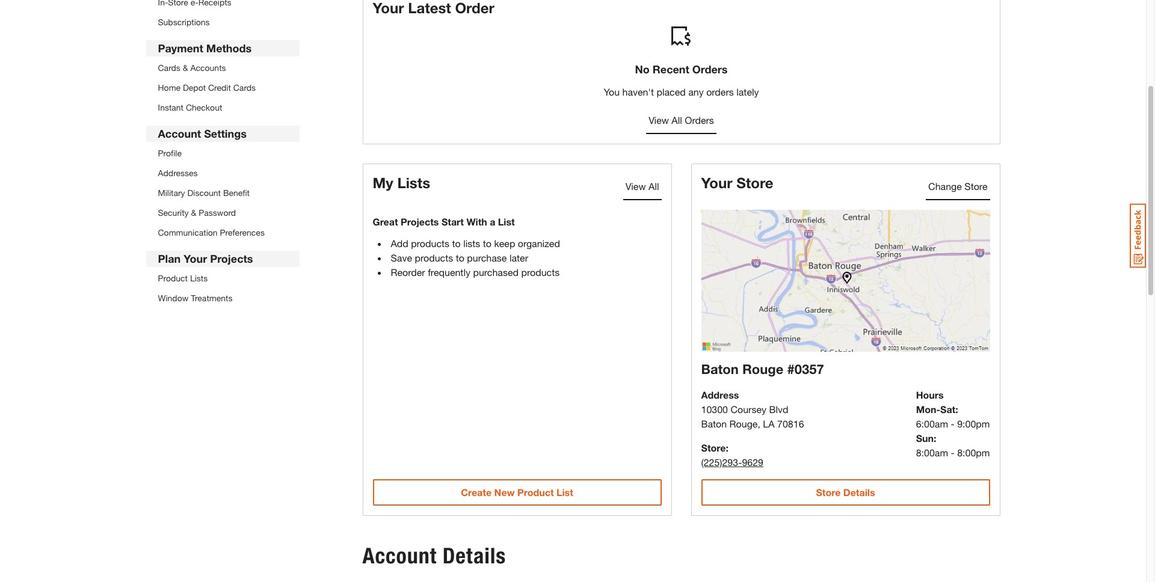 Task type: locate. For each thing, give the bounding box(es) containing it.
to up frequently
[[456, 252, 465, 264]]

0 vertical spatial details
[[844, 487, 876, 498]]

0 vertical spatial all
[[672, 114, 682, 126]]

2 baton from the top
[[702, 418, 727, 430]]

& for cards
[[183, 63, 188, 73]]

store
[[737, 175, 774, 191], [965, 181, 988, 192], [702, 442, 726, 454], [816, 487, 841, 498]]

projects
[[401, 216, 439, 228], [210, 252, 253, 265]]

instant
[[158, 102, 184, 113]]

lists up window treatments
[[190, 273, 208, 284]]

view all orders
[[649, 114, 714, 126]]

1 horizontal spatial cards
[[233, 82, 256, 93]]

list
[[498, 216, 515, 228], [557, 487, 574, 498]]

lists for product lists
[[190, 273, 208, 284]]

orders up orders
[[693, 63, 728, 76]]

0 horizontal spatial view
[[626, 181, 646, 192]]

0 horizontal spatial projects
[[210, 252, 253, 265]]

instant checkout
[[158, 102, 222, 113]]

product lists link
[[158, 273, 208, 284]]

lists right "my"
[[398, 175, 430, 191]]

1 vertical spatial view
[[626, 181, 646, 192]]

cards & accounts link
[[158, 63, 226, 73]]

1 vertical spatial &
[[191, 208, 196, 218]]

0 horizontal spatial all
[[649, 181, 659, 192]]

1 horizontal spatial product
[[518, 487, 554, 498]]

-
[[951, 418, 955, 430], [951, 447, 955, 459]]

0 vertical spatial product
[[158, 273, 188, 284]]

cards right the credit
[[233, 82, 256, 93]]

product up window
[[158, 273, 188, 284]]

new
[[495, 487, 515, 498]]

store inside "button"
[[965, 181, 988, 192]]

all
[[672, 114, 682, 126], [649, 181, 659, 192]]

9:00pm
[[958, 418, 990, 430]]

product right the new
[[518, 487, 554, 498]]

all for view all
[[649, 181, 659, 192]]

add products to lists to keep organized save products to purchase later reorder frequently purchased products
[[391, 238, 560, 278]]

cards
[[158, 63, 180, 73], [233, 82, 256, 93]]

0 vertical spatial view
[[649, 114, 669, 126]]

all for view all orders
[[672, 114, 682, 126]]

baton inside address 10300 coursey blvd baton rouge , la 70816
[[702, 418, 727, 430]]

view
[[649, 114, 669, 126], [626, 181, 646, 192]]

1 vertical spatial list
[[557, 487, 574, 498]]

0 horizontal spatial &
[[183, 63, 188, 73]]

1 vertical spatial lists
[[190, 273, 208, 284]]

addresses link
[[158, 168, 198, 178]]

view all link
[[623, 174, 662, 200]]

projects down preferences
[[210, 252, 253, 265]]

to
[[452, 238, 461, 249], [483, 238, 492, 249], [456, 252, 465, 264]]

1 horizontal spatial all
[[672, 114, 682, 126]]

account for account settings
[[158, 127, 201, 140]]

1 horizontal spatial details
[[844, 487, 876, 498]]

save
[[391, 252, 412, 264]]

1 vertical spatial projects
[[210, 252, 253, 265]]

0 horizontal spatial details
[[443, 543, 506, 569]]

view for view all
[[626, 181, 646, 192]]

0 vertical spatial orders
[[693, 63, 728, 76]]

add
[[391, 238, 409, 249]]

0 horizontal spatial account
[[158, 127, 201, 140]]

orders for no recent orders
[[693, 63, 728, 76]]

store details link
[[702, 480, 990, 506]]

treatments
[[191, 293, 233, 303]]

rouge left #
[[743, 362, 784, 378]]

accounts
[[190, 63, 226, 73]]

0 vertical spatial projects
[[401, 216, 439, 228]]

1 horizontal spatial list
[[557, 487, 574, 498]]

1 vertical spatial all
[[649, 181, 659, 192]]

1 vertical spatial account
[[363, 543, 437, 569]]

1 vertical spatial orders
[[685, 114, 714, 126]]

2 - from the top
[[951, 447, 955, 459]]

1 horizontal spatial view
[[649, 114, 669, 126]]

1 horizontal spatial &
[[191, 208, 196, 218]]

change
[[929, 181, 962, 192]]

1 horizontal spatial your
[[702, 175, 733, 191]]

1 vertical spatial product
[[518, 487, 554, 498]]

details for store details
[[844, 487, 876, 498]]

details for account details
[[443, 543, 506, 569]]

baton down "10300"
[[702, 418, 727, 430]]

rouge inside address 10300 coursey blvd baton rouge , la 70816
[[730, 418, 758, 430]]

your store
[[702, 175, 774, 191]]

1 vertical spatial rouge
[[730, 418, 758, 430]]

0 vertical spatial -
[[951, 418, 955, 430]]

products down great projects start with a list
[[411, 238, 450, 249]]

products
[[411, 238, 450, 249], [415, 252, 453, 264], [522, 267, 560, 278]]

0 vertical spatial account
[[158, 127, 201, 140]]

& down the payment
[[183, 63, 188, 73]]

orders
[[707, 86, 734, 97]]

0 horizontal spatial cards
[[158, 63, 180, 73]]

haven't
[[623, 86, 654, 97]]

baton
[[702, 362, 739, 378], [702, 418, 727, 430]]

& right 'security' on the left of page
[[191, 208, 196, 218]]

orders down the any in the top right of the page
[[685, 114, 714, 126]]

0 vertical spatial &
[[183, 63, 188, 73]]

products down later
[[522, 267, 560, 278]]

6:00am
[[917, 418, 949, 430]]

create new product list button
[[373, 480, 662, 506]]

checkout
[[186, 102, 222, 113]]

lists for my lists
[[398, 175, 430, 191]]

1 vertical spatial baton
[[702, 418, 727, 430]]

products up frequently
[[415, 252, 453, 264]]

70816
[[778, 418, 805, 430]]

- down 'sat:' at right bottom
[[951, 418, 955, 430]]

view all orders link
[[647, 108, 717, 134]]

rouge down coursey
[[730, 418, 758, 430]]

lists
[[398, 175, 430, 191], [190, 273, 208, 284]]

your
[[702, 175, 733, 191], [184, 252, 207, 265]]

home depot credit cards link
[[158, 82, 256, 93]]

1 horizontal spatial lists
[[398, 175, 430, 191]]

credit
[[208, 82, 231, 93]]

0 vertical spatial list
[[498, 216, 515, 228]]

map pin image
[[841, 272, 853, 284]]

1 vertical spatial your
[[184, 252, 207, 265]]

profile
[[158, 148, 182, 158]]

&
[[183, 63, 188, 73], [191, 208, 196, 218]]

view for view all orders
[[649, 114, 669, 126]]

subscriptions
[[158, 17, 210, 27]]

baton up address
[[702, 362, 739, 378]]

great
[[373, 216, 398, 228]]

store inside store : (225)293-9629
[[702, 442, 726, 454]]

cards up the home on the top
[[158, 63, 180, 73]]

address 10300 coursey blvd baton rouge , la 70816
[[702, 389, 805, 430]]

0 vertical spatial lists
[[398, 175, 430, 191]]

organized
[[518, 238, 560, 249]]

projects up add
[[401, 216, 439, 228]]

1 horizontal spatial account
[[363, 543, 437, 569]]

profile link
[[158, 148, 182, 158]]

1 vertical spatial cards
[[233, 82, 256, 93]]

1 vertical spatial products
[[415, 252, 453, 264]]

map preview image
[[702, 210, 990, 352]]

create new product list
[[461, 487, 574, 498]]

0 vertical spatial your
[[702, 175, 733, 191]]

mon-
[[917, 404, 941, 415]]

- right the 8:00am
[[951, 447, 955, 459]]

cards & accounts
[[158, 63, 226, 73]]

security & password
[[158, 208, 236, 218]]

addresses
[[158, 168, 198, 178]]

1 vertical spatial details
[[443, 543, 506, 569]]

,
[[758, 418, 761, 430]]

(225)293-
[[702, 457, 742, 468]]

methods
[[206, 42, 252, 55]]

0 horizontal spatial your
[[184, 252, 207, 265]]

0 vertical spatial baton
[[702, 362, 739, 378]]

1 vertical spatial -
[[951, 447, 955, 459]]

0 horizontal spatial lists
[[190, 273, 208, 284]]

payment methods
[[158, 42, 252, 55]]



Task type: describe. For each thing, give the bounding box(es) containing it.
discount
[[187, 188, 221, 198]]

9629
[[742, 457, 764, 468]]

0 vertical spatial rouge
[[743, 362, 784, 378]]

no
[[635, 63, 650, 76]]

instant checkout link
[[158, 102, 222, 113]]

0 vertical spatial cards
[[158, 63, 180, 73]]

purchase
[[467, 252, 507, 264]]

with
[[467, 216, 487, 228]]

store details
[[816, 487, 876, 498]]

window
[[158, 293, 189, 303]]

no recent orders
[[635, 63, 728, 76]]

keep
[[494, 238, 515, 249]]

& for security
[[191, 208, 196, 218]]

#
[[788, 362, 795, 378]]

0357
[[795, 362, 824, 378]]

communication preferences link
[[158, 228, 265, 238]]

payment
[[158, 42, 203, 55]]

purchased
[[473, 267, 519, 278]]

sun:
[[917, 433, 937, 444]]

hours mon-sat: 6:00am - 9:00pm sun: 8:00am - 8:00pm
[[917, 389, 990, 459]]

product lists
[[158, 273, 208, 284]]

0 horizontal spatial list
[[498, 216, 515, 228]]

store : (225)293-9629
[[702, 442, 764, 468]]

coursey
[[731, 404, 767, 415]]

placed
[[657, 86, 686, 97]]

home depot credit cards
[[158, 82, 256, 93]]

orders for view all orders
[[685, 114, 714, 126]]

8:00pm
[[958, 447, 990, 459]]

any
[[689, 86, 704, 97]]

window treatments link
[[158, 293, 233, 303]]

:
[[726, 442, 729, 454]]

depot
[[183, 82, 206, 93]]

address
[[702, 389, 739, 401]]

0 vertical spatial products
[[411, 238, 450, 249]]

frequently
[[428, 267, 471, 278]]

military discount benefit
[[158, 188, 250, 198]]

account details
[[363, 543, 506, 569]]

lists
[[464, 238, 481, 249]]

1 - from the top
[[951, 418, 955, 430]]

lately
[[737, 86, 759, 97]]

military
[[158, 188, 185, 198]]

1 horizontal spatial projects
[[401, 216, 439, 228]]

list inside "button"
[[557, 487, 574, 498]]

start
[[442, 216, 464, 228]]

0 horizontal spatial product
[[158, 273, 188, 284]]

you
[[604, 86, 620, 97]]

hours
[[917, 389, 944, 401]]

great projects start with a list
[[373, 216, 515, 228]]

product inside create new product list "button"
[[518, 487, 554, 498]]

benefit
[[223, 188, 250, 198]]

preferences
[[220, 228, 265, 238]]

2 vertical spatial products
[[522, 267, 560, 278]]

recent
[[653, 63, 690, 76]]

blvd
[[770, 404, 789, 415]]

view all
[[626, 181, 659, 192]]

security & password link
[[158, 208, 236, 218]]

8:00am
[[917, 447, 949, 459]]

password
[[199, 208, 236, 218]]

create
[[461, 487, 492, 498]]

account for account details
[[363, 543, 437, 569]]

feedback link image
[[1130, 203, 1147, 268]]

1 baton from the top
[[702, 362, 739, 378]]

account settings
[[158, 127, 247, 140]]

my lists
[[373, 175, 430, 191]]

to up purchase at the top left of page
[[483, 238, 492, 249]]

home
[[158, 82, 181, 93]]

change store
[[929, 181, 988, 192]]

(225)293-9629 link
[[702, 457, 764, 468]]

plan
[[158, 252, 181, 265]]

you haven't placed any orders lately
[[604, 86, 759, 97]]

subscriptions link
[[158, 17, 210, 27]]

change store button
[[926, 174, 990, 200]]

security
[[158, 208, 189, 218]]

a
[[490, 216, 496, 228]]

communication preferences
[[158, 228, 265, 238]]

to left 'lists'
[[452, 238, 461, 249]]

baton rouge # 0357
[[702, 362, 824, 378]]

reorder
[[391, 267, 425, 278]]

sat:
[[941, 404, 959, 415]]

settings
[[204, 127, 247, 140]]

military discount benefit link
[[158, 188, 250, 198]]

later
[[510, 252, 528, 264]]



Task type: vqa. For each thing, say whether or not it's contained in the screenshot.
'Dust'
no



